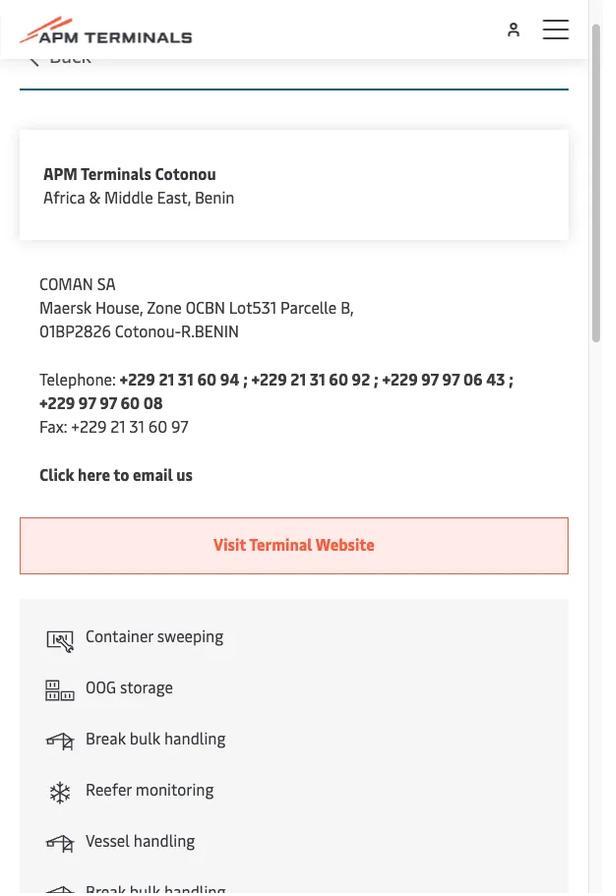 Task type: describe. For each thing, give the bounding box(es) containing it.
click
[[39, 464, 74, 485]]

oog storage
[[86, 676, 173, 697]]

telephone:
[[39, 368, 120, 389]]

terminal
[[249, 534, 313, 555]]

1 ; from the left
[[243, 368, 248, 389]]

r.benin
[[181, 320, 239, 341]]

container sweeping
[[86, 625, 223, 646]]

benin
[[195, 186, 235, 207]]

middle
[[104, 186, 153, 207]]

0 horizontal spatial 31
[[129, 415, 144, 436]]

click here to email us link
[[39, 463, 193, 486]]

&
[[89, 186, 101, 207]]

maersk
[[39, 296, 92, 317]]

2 horizontal spatial 21
[[291, 368, 306, 389]]

60 left 94
[[197, 368, 217, 389]]

+229 21 31 60 94 ; +229 21 31 60 92 ; +229 97 97 06 43 ; +229 97 97 60 08 link
[[39, 368, 514, 413]]

sa
[[97, 273, 116, 294]]

vessel handling
[[86, 830, 195, 851]]

apm terminals cotonou africa & middle east, benin
[[43, 162, 235, 207]]

east,
[[157, 186, 191, 207]]

1 horizontal spatial 31
[[178, 368, 194, 389]]

click here to email us
[[39, 464, 193, 485]]

break bulk handling
[[86, 727, 226, 748]]

back button
[[14, 39, 569, 91]]

cotonou-
[[115, 320, 181, 341]]

reefer
[[86, 778, 132, 800]]

parcelle
[[280, 296, 337, 317]]

1 vertical spatial handling
[[134, 830, 195, 851]]

0 vertical spatial handling
[[164, 727, 226, 748]]

+229 up fax:
[[39, 392, 75, 413]]

2 horizontal spatial 31
[[310, 368, 326, 389]]

+229 right 94
[[251, 368, 287, 389]]

terminals
[[81, 162, 151, 184]]

zone
[[147, 296, 182, 317]]

3 ; from the left
[[509, 368, 514, 389]]

oog
[[86, 676, 116, 697]]

house,
[[95, 296, 143, 317]]

coman sa maersk house, zone ocbn lot531 parcelle b, 01bp2826 cotonou-r.benin
[[39, 273, 354, 341]]

us
[[176, 464, 193, 485]]

reefer monitoring
[[86, 778, 214, 800]]

fax: +229 21 31 60 97
[[39, 415, 188, 436]]

vessel
[[86, 830, 130, 851]]

bulk
[[130, 727, 160, 748]]

92
[[352, 368, 370, 389]]

08
[[143, 392, 163, 413]]

+229 right fax:
[[71, 415, 107, 436]]



Task type: vqa. For each thing, say whether or not it's contained in the screenshot.
to
yes



Task type: locate. For each thing, give the bounding box(es) containing it.
60
[[197, 368, 217, 389], [329, 368, 348, 389], [121, 392, 140, 413], [148, 415, 167, 436]]

60 left 92 at the top of the page
[[329, 368, 348, 389]]

lot531
[[229, 296, 277, 317]]

handling
[[164, 727, 226, 748], [134, 830, 195, 851]]

monitoring
[[136, 778, 214, 800]]

coman
[[39, 273, 93, 294]]

; right 92 at the top of the page
[[374, 368, 379, 389]]

94
[[220, 368, 239, 389]]

0 horizontal spatial ;
[[243, 368, 248, 389]]

31 down 08
[[129, 415, 144, 436]]

cotonou
[[155, 162, 216, 184]]

apm
[[43, 162, 78, 184]]

break
[[86, 727, 126, 748]]

97
[[421, 368, 439, 389], [442, 368, 460, 389], [79, 392, 96, 413], [100, 392, 117, 413], [171, 415, 188, 436]]

visit terminal website
[[214, 534, 375, 555]]

ocbn
[[186, 296, 225, 317]]

31 left 92 at the top of the page
[[310, 368, 326, 389]]

website
[[316, 534, 375, 555]]

21 left 92 at the top of the page
[[291, 368, 306, 389]]

0 horizontal spatial 21
[[110, 415, 126, 436]]

06
[[463, 368, 483, 389]]

+229 up 08
[[120, 368, 155, 389]]

31 left 94
[[178, 368, 194, 389]]

; right 94
[[243, 368, 248, 389]]

60 down 08
[[148, 415, 167, 436]]

sweeping
[[157, 625, 223, 646]]

1 horizontal spatial 21
[[159, 368, 174, 389]]

21 up 08
[[159, 368, 174, 389]]

1 horizontal spatial ;
[[374, 368, 379, 389]]

fax:
[[39, 415, 67, 436]]

2 ; from the left
[[374, 368, 379, 389]]

email
[[133, 464, 173, 485]]

60 left 08
[[121, 392, 140, 413]]

;
[[243, 368, 248, 389], [374, 368, 379, 389], [509, 368, 514, 389]]

b,
[[341, 296, 354, 317]]

; right 43
[[509, 368, 514, 389]]

21
[[159, 368, 174, 389], [291, 368, 306, 389], [110, 415, 126, 436]]

01bp2826
[[39, 320, 111, 341]]

back
[[49, 41, 91, 67]]

handling right bulk
[[164, 727, 226, 748]]

visit terminal website link
[[20, 518, 569, 575]]

+229 21 31 60 94 ; +229 21 31 60 92 ; +229 97 97 06 43 ; +229 97 97 60 08
[[39, 368, 514, 413]]

43
[[486, 368, 505, 389]]

31
[[178, 368, 194, 389], [310, 368, 326, 389], [129, 415, 144, 436]]

21 up click here to email us
[[110, 415, 126, 436]]

here
[[78, 464, 110, 485]]

to
[[113, 464, 129, 485]]

+229
[[120, 368, 155, 389], [251, 368, 287, 389], [382, 368, 418, 389], [39, 392, 75, 413], [71, 415, 107, 436]]

2 horizontal spatial ;
[[509, 368, 514, 389]]

visit
[[214, 534, 246, 555]]

africa
[[43, 186, 85, 207]]

+229 right 92 at the top of the page
[[382, 368, 418, 389]]

storage
[[120, 676, 173, 697]]

handling down monitoring
[[134, 830, 195, 851]]

container
[[86, 625, 153, 646]]



